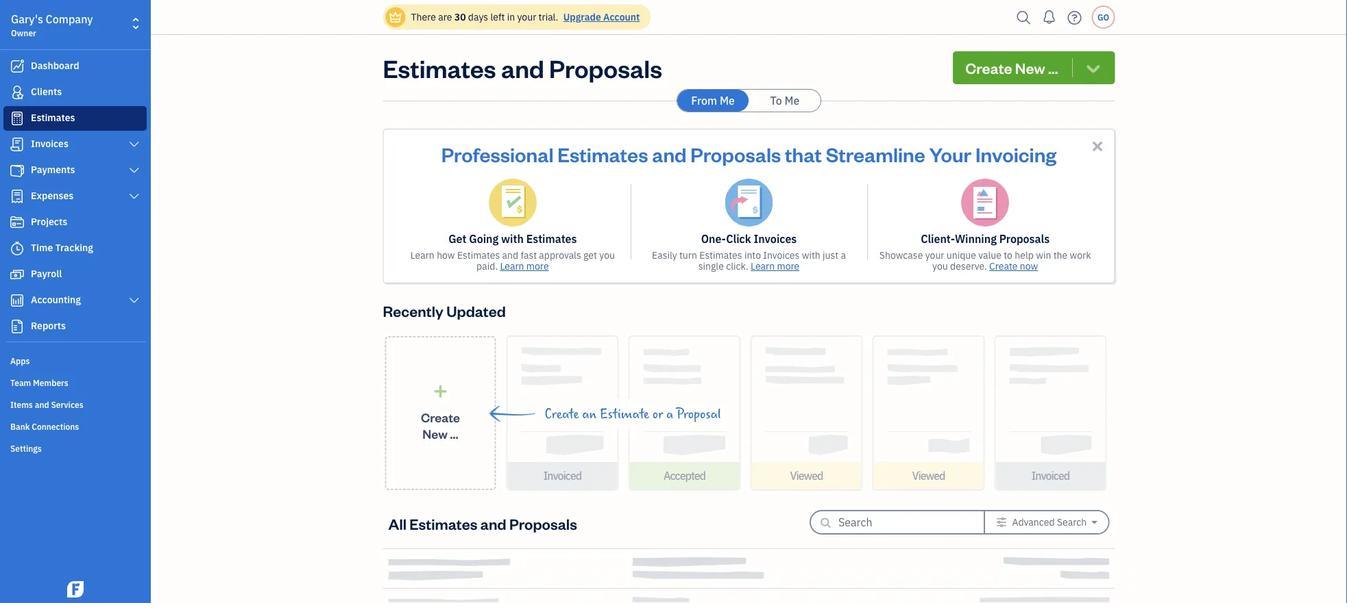 Task type: locate. For each thing, give the bounding box(es) containing it.
settings link
[[3, 438, 147, 459]]

from
[[691, 94, 717, 108]]

1 horizontal spatial you
[[932, 260, 948, 273]]

learn left 'how' on the left of the page
[[410, 249, 435, 262]]

turn
[[679, 249, 697, 262]]

2 horizontal spatial learn
[[751, 260, 775, 273]]

chevron large down image inside invoices link
[[128, 139, 141, 150]]

1 horizontal spatial your
[[925, 249, 944, 262]]

you down client-
[[932, 260, 948, 273]]

new down plus icon
[[423, 426, 448, 442]]

chevron large down image
[[128, 139, 141, 150], [128, 165, 141, 176], [128, 191, 141, 202], [128, 295, 141, 306]]

create new …
[[965, 58, 1058, 77], [421, 410, 460, 442]]

1 vertical spatial create new …
[[421, 410, 460, 442]]

your down client-
[[925, 249, 944, 262]]

0 horizontal spatial create new … button
[[385, 337, 496, 491]]

value
[[978, 249, 1002, 262]]

notifications image
[[1038, 3, 1060, 31]]

1 horizontal spatial create new …
[[965, 58, 1058, 77]]

with up the learn how estimates and fast approvals get you paid.
[[501, 232, 524, 246]]

me right to
[[785, 94, 800, 108]]

proposals
[[549, 51, 662, 84], [691, 141, 781, 167], [999, 232, 1050, 246], [509, 514, 577, 534]]

a
[[841, 249, 846, 262], [666, 407, 673, 422]]

settings image
[[996, 518, 1007, 529]]

professional
[[441, 141, 554, 167]]

members
[[33, 378, 68, 389]]

advanced search button
[[985, 512, 1108, 534]]

create new … down plus icon
[[421, 410, 460, 442]]

your right in
[[517, 11, 536, 23]]

more down 'get going with estimates' at left top
[[526, 260, 549, 273]]

bank connections
[[10, 422, 79, 433]]

upgrade
[[563, 11, 601, 23]]

create new … down search icon
[[965, 58, 1058, 77]]

estimates inside easily turn estimates into invoices with just a single click.
[[699, 249, 742, 262]]

chevrondown image
[[1084, 58, 1103, 77]]

with
[[501, 232, 524, 246], [802, 249, 820, 262]]

me for from me
[[720, 94, 735, 108]]

Search text field
[[838, 512, 962, 534]]

1 horizontal spatial create new … button
[[953, 51, 1115, 84]]

click.
[[726, 260, 748, 273]]

1 vertical spatial invoices
[[754, 232, 797, 246]]

one-click invoices
[[701, 232, 797, 246]]

invoices up payments in the left top of the page
[[31, 137, 69, 150]]

3 chevron large down image from the top
[[128, 191, 141, 202]]

apps
[[10, 356, 30, 367]]

tracking
[[55, 242, 93, 254]]

showcase your unique value to help win the work you deserve.
[[879, 249, 1091, 273]]

learn more for invoices
[[751, 260, 800, 273]]

estimates inside 'link'
[[31, 111, 75, 124]]

1 vertical spatial with
[[802, 249, 820, 262]]

1 horizontal spatial …
[[1048, 58, 1058, 77]]

one-
[[701, 232, 726, 246]]

2 invoiced from the left
[[1032, 469, 1070, 484]]

days
[[468, 11, 488, 23]]

estimates link
[[3, 106, 147, 131]]

0 vertical spatial create new …
[[965, 58, 1058, 77]]

1 learn more from the left
[[500, 260, 549, 273]]

expenses
[[31, 190, 74, 202]]

learn for one-click invoices
[[751, 260, 775, 273]]

viewed
[[790, 469, 823, 484], [912, 469, 945, 484]]

a right just
[[841, 249, 846, 262]]

more
[[526, 260, 549, 273], [777, 260, 800, 273]]

1 horizontal spatial viewed
[[912, 469, 945, 484]]

click
[[726, 232, 751, 246]]

1 horizontal spatial learn more
[[751, 260, 800, 273]]

more for invoices
[[777, 260, 800, 273]]

or
[[652, 407, 663, 422]]

0 horizontal spatial me
[[720, 94, 735, 108]]

how
[[437, 249, 455, 262]]

invoices inside easily turn estimates into invoices with just a single click.
[[763, 249, 800, 262]]

gary's
[[11, 12, 43, 26]]

from me
[[691, 94, 735, 108]]

clients
[[31, 85, 62, 98]]

you inside the learn how estimates and fast approvals get you paid.
[[599, 249, 615, 262]]

1 horizontal spatial new
[[1015, 58, 1045, 77]]

0 vertical spatial invoices
[[31, 137, 69, 150]]

a right or
[[666, 407, 673, 422]]

winning
[[955, 232, 997, 246]]

estimates
[[383, 51, 496, 84], [31, 111, 75, 124], [558, 141, 648, 167], [526, 232, 577, 246], [457, 249, 500, 262], [699, 249, 742, 262], [409, 514, 477, 534]]

me right from at right top
[[720, 94, 735, 108]]

client image
[[9, 86, 25, 99]]

bank connections link
[[3, 416, 147, 437]]

time tracking
[[31, 242, 93, 254]]

with left just
[[802, 249, 820, 262]]

are
[[438, 11, 452, 23]]

1 horizontal spatial invoiced
[[1032, 469, 1070, 484]]

easily
[[652, 249, 677, 262]]

payment image
[[9, 164, 25, 178]]

chevron large down image for payments
[[128, 165, 141, 176]]

chevron large down image up payments link
[[128, 139, 141, 150]]

1 vertical spatial a
[[666, 407, 673, 422]]

approvals
[[539, 249, 581, 262]]

0 horizontal spatial learn more
[[500, 260, 549, 273]]

updated
[[446, 301, 506, 321]]

create
[[965, 58, 1012, 77], [989, 260, 1018, 273], [545, 407, 579, 422], [421, 410, 460, 426]]

new down search icon
[[1015, 58, 1045, 77]]

create new … button for create an estimate or a proposal
[[385, 337, 496, 491]]

you
[[599, 249, 615, 262], [932, 260, 948, 273]]

2 vertical spatial invoices
[[763, 249, 800, 262]]

reports
[[31, 320, 66, 332]]

1 vertical spatial new
[[423, 426, 448, 442]]

learn more down 'get going with estimates' at left top
[[500, 260, 549, 273]]

0 horizontal spatial a
[[666, 407, 673, 422]]

1 horizontal spatial learn
[[500, 260, 524, 273]]

chevron large down image inside expenses link
[[128, 191, 141, 202]]

estimates inside the learn how estimates and fast approvals get you paid.
[[457, 249, 500, 262]]

you inside showcase your unique value to help win the work you deserve.
[[932, 260, 948, 273]]

items and services
[[10, 400, 83, 411]]

team members
[[10, 378, 68, 389]]

chevron large down image down payroll link
[[128, 295, 141, 306]]

0 horizontal spatial learn
[[410, 249, 435, 262]]

2 more from the left
[[777, 260, 800, 273]]

that
[[785, 141, 822, 167]]

1 vertical spatial create new … button
[[385, 337, 496, 491]]

1 chevron large down image from the top
[[128, 139, 141, 150]]

gary's company owner
[[11, 12, 93, 38]]

1 vertical spatial your
[[925, 249, 944, 262]]

me for to me
[[785, 94, 800, 108]]

team
[[10, 378, 31, 389]]

0 horizontal spatial …
[[450, 426, 458, 442]]

learn right paid.
[[500, 260, 524, 273]]

0 horizontal spatial with
[[501, 232, 524, 246]]

0 horizontal spatial you
[[599, 249, 615, 262]]

2 viewed from the left
[[912, 469, 945, 484]]

get going with estimates image
[[489, 179, 537, 227]]

chevron large down image inside accounting "link"
[[128, 295, 141, 306]]

more right "into"
[[777, 260, 800, 273]]

0 vertical spatial with
[[501, 232, 524, 246]]

invoices up "into"
[[754, 232, 797, 246]]

learn for get going with estimates
[[500, 260, 524, 273]]

there
[[411, 11, 436, 23]]

payments link
[[3, 158, 147, 183]]

chevron large down image for expenses
[[128, 191, 141, 202]]

and
[[501, 51, 544, 84], [652, 141, 687, 167], [502, 249, 518, 262], [35, 400, 49, 411], [480, 514, 506, 534]]

reports link
[[3, 315, 147, 339]]

1 horizontal spatial me
[[785, 94, 800, 108]]

4 chevron large down image from the top
[[128, 295, 141, 306]]

advanced search
[[1012, 517, 1087, 529]]

go
[[1097, 12, 1109, 23]]

me
[[720, 94, 735, 108], [785, 94, 800, 108]]

search
[[1057, 517, 1087, 529]]

all
[[388, 514, 407, 534]]

0 horizontal spatial more
[[526, 260, 549, 273]]

30
[[454, 11, 466, 23]]

0 vertical spatial create new … button
[[953, 51, 1115, 84]]

invoiced
[[543, 469, 582, 484], [1032, 469, 1070, 484]]

your
[[929, 141, 971, 167]]

1 vertical spatial …
[[450, 426, 458, 442]]

learn right click.
[[751, 260, 775, 273]]

more for with
[[526, 260, 549, 273]]

2 learn more from the left
[[751, 260, 800, 273]]

money image
[[9, 268, 25, 282]]

there are 30 days left in your trial. upgrade account
[[411, 11, 640, 23]]

invoice image
[[9, 138, 25, 151]]

1 horizontal spatial more
[[777, 260, 800, 273]]

close image
[[1090, 138, 1105, 154]]

create new … button
[[953, 51, 1115, 84], [385, 337, 496, 491]]

0 horizontal spatial new
[[423, 426, 448, 442]]

1 horizontal spatial with
[[802, 249, 820, 262]]

2 chevron large down image from the top
[[128, 165, 141, 176]]

0 horizontal spatial your
[[517, 11, 536, 23]]

2 me from the left
[[785, 94, 800, 108]]

learn more down one-click invoices
[[751, 260, 800, 273]]

freshbooks image
[[64, 582, 86, 598]]

chevron large down image inside payments link
[[128, 165, 141, 176]]

report image
[[9, 320, 25, 334]]

1 more from the left
[[526, 260, 549, 273]]

1 horizontal spatial a
[[841, 249, 846, 262]]

…
[[1048, 58, 1058, 77], [450, 426, 458, 442]]

into
[[744, 249, 761, 262]]

chevron large down image up projects "link"
[[128, 191, 141, 202]]

crown image
[[388, 10, 403, 24]]

0 horizontal spatial viewed
[[790, 469, 823, 484]]

clients link
[[3, 80, 147, 105]]

0 horizontal spatial invoiced
[[543, 469, 582, 484]]

1 me from the left
[[720, 94, 735, 108]]

proposal
[[676, 407, 721, 422]]

client-winning proposals image
[[961, 179, 1009, 227]]

chevron large down image up expenses link
[[128, 165, 141, 176]]

invoices
[[31, 137, 69, 150], [754, 232, 797, 246], [763, 249, 800, 262]]

get
[[448, 232, 466, 246]]

0 vertical spatial a
[[841, 249, 846, 262]]

unique
[[947, 249, 976, 262]]

and inside the learn how estimates and fast approvals get you paid.
[[502, 249, 518, 262]]

paid.
[[476, 260, 498, 273]]

expenses link
[[3, 184, 147, 209]]

invoices right "into"
[[763, 249, 800, 262]]

you right get on the left top
[[599, 249, 615, 262]]

0 horizontal spatial create new …
[[421, 410, 460, 442]]

easily turn estimates into invoices with just a single click.
[[652, 249, 846, 273]]



Task type: describe. For each thing, give the bounding box(es) containing it.
account
[[603, 11, 640, 23]]

in
[[507, 11, 515, 23]]

items and services link
[[3, 394, 147, 415]]

showcase
[[879, 249, 923, 262]]

bank
[[10, 422, 30, 433]]

streamline
[[826, 141, 925, 167]]

recently updated
[[383, 301, 506, 321]]

invoicing
[[975, 141, 1057, 167]]

caretdown image
[[1092, 518, 1097, 529]]

plus image
[[433, 385, 448, 399]]

projects
[[31, 216, 67, 228]]

get
[[583, 249, 597, 262]]

payments
[[31, 163, 75, 176]]

owner
[[11, 27, 36, 38]]

advanced
[[1012, 517, 1055, 529]]

time tracking link
[[3, 237, 147, 261]]

a inside easily turn estimates into invoices with just a single click.
[[841, 249, 846, 262]]

estimate image
[[9, 112, 25, 125]]

estimates and proposals
[[383, 51, 662, 84]]

one-click invoices image
[[725, 179, 773, 227]]

client-winning proposals
[[921, 232, 1050, 246]]

learn how estimates and fast approvals get you paid.
[[410, 249, 615, 273]]

team members link
[[3, 372, 147, 393]]

to me
[[770, 94, 800, 108]]

client-
[[921, 232, 955, 246]]

accounting
[[31, 294, 81, 306]]

learn more for with
[[500, 260, 549, 273]]

an
[[582, 407, 597, 422]]

apps link
[[3, 350, 147, 371]]

create now
[[989, 260, 1038, 273]]

chevron large down image for accounting
[[128, 295, 141, 306]]

estimate
[[600, 407, 649, 422]]

just
[[823, 249, 839, 262]]

services
[[51, 400, 83, 411]]

deserve.
[[950, 260, 987, 273]]

project image
[[9, 216, 25, 230]]

new inside create new …
[[423, 426, 448, 442]]

professional estimates and proposals that streamline your invoicing
[[441, 141, 1057, 167]]

expense image
[[9, 190, 25, 204]]

going
[[469, 232, 499, 246]]

now
[[1020, 260, 1038, 273]]

dashboard
[[31, 59, 79, 72]]

invoices link
[[3, 132, 147, 157]]

… inside create new …
[[450, 426, 458, 442]]

create new … button for estimates and proposals
[[953, 51, 1115, 84]]

1 viewed from the left
[[790, 469, 823, 484]]

recently
[[383, 301, 443, 321]]

payroll
[[31, 268, 62, 280]]

get going with estimates
[[448, 232, 577, 246]]

work
[[1070, 249, 1091, 262]]

timer image
[[9, 242, 25, 256]]

single
[[698, 260, 724, 273]]

learn inside the learn how estimates and fast approvals get you paid.
[[410, 249, 435, 262]]

with inside easily turn estimates into invoices with just a single click.
[[802, 249, 820, 262]]

accounting link
[[3, 289, 147, 313]]

invoices inside main element
[[31, 137, 69, 150]]

accepted
[[664, 469, 705, 484]]

go button
[[1092, 5, 1115, 29]]

payroll link
[[3, 263, 147, 287]]

1 invoiced from the left
[[543, 469, 582, 484]]

upgrade account link
[[561, 11, 640, 23]]

fast
[[521, 249, 537, 262]]

your inside showcase your unique value to help win the work you deserve.
[[925, 249, 944, 262]]

go to help image
[[1064, 7, 1086, 28]]

chart image
[[9, 294, 25, 308]]

create an estimate or a proposal
[[545, 407, 721, 422]]

connections
[[32, 422, 79, 433]]

dashboard image
[[9, 60, 25, 73]]

and inside main element
[[35, 400, 49, 411]]

main element
[[0, 0, 185, 604]]

left
[[490, 11, 505, 23]]

all estimates and proposals
[[388, 514, 577, 534]]

0 vertical spatial …
[[1048, 58, 1058, 77]]

trial.
[[539, 11, 558, 23]]

0 vertical spatial new
[[1015, 58, 1045, 77]]

to me link
[[749, 90, 821, 112]]

search image
[[1013, 7, 1035, 28]]

help
[[1015, 249, 1034, 262]]

projects link
[[3, 210, 147, 235]]

chevron large down image for invoices
[[128, 139, 141, 150]]

to
[[1004, 249, 1012, 262]]

0 vertical spatial your
[[517, 11, 536, 23]]

settings
[[10, 444, 42, 454]]

the
[[1053, 249, 1067, 262]]

from me link
[[677, 90, 749, 112]]

company
[[46, 12, 93, 26]]

items
[[10, 400, 33, 411]]

win
[[1036, 249, 1051, 262]]



Task type: vqa. For each thing, say whether or not it's contained in the screenshot.
'NOVEMBER'
no



